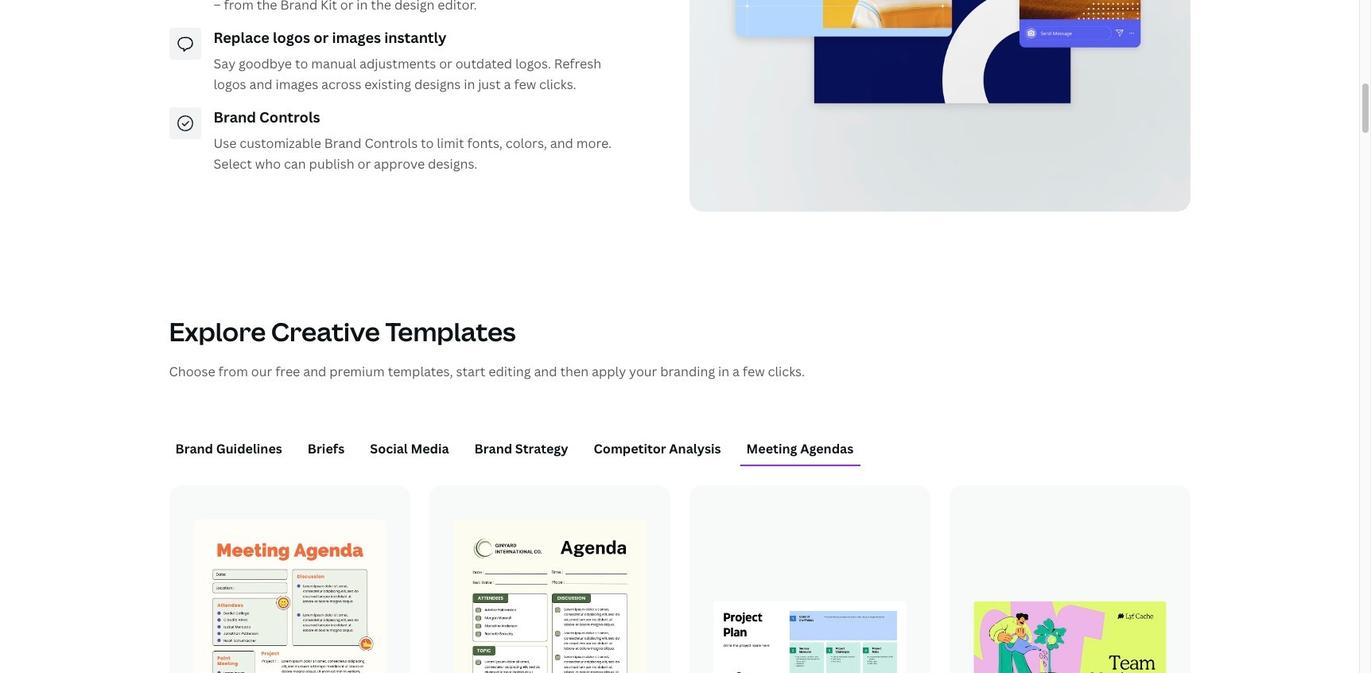 Task type: locate. For each thing, give the bounding box(es) containing it.
brand templates (1) image
[[689, 0, 1191, 212]]



Task type: vqa. For each thing, say whether or not it's contained in the screenshot.
Brand Templates (1) 'image'
yes



